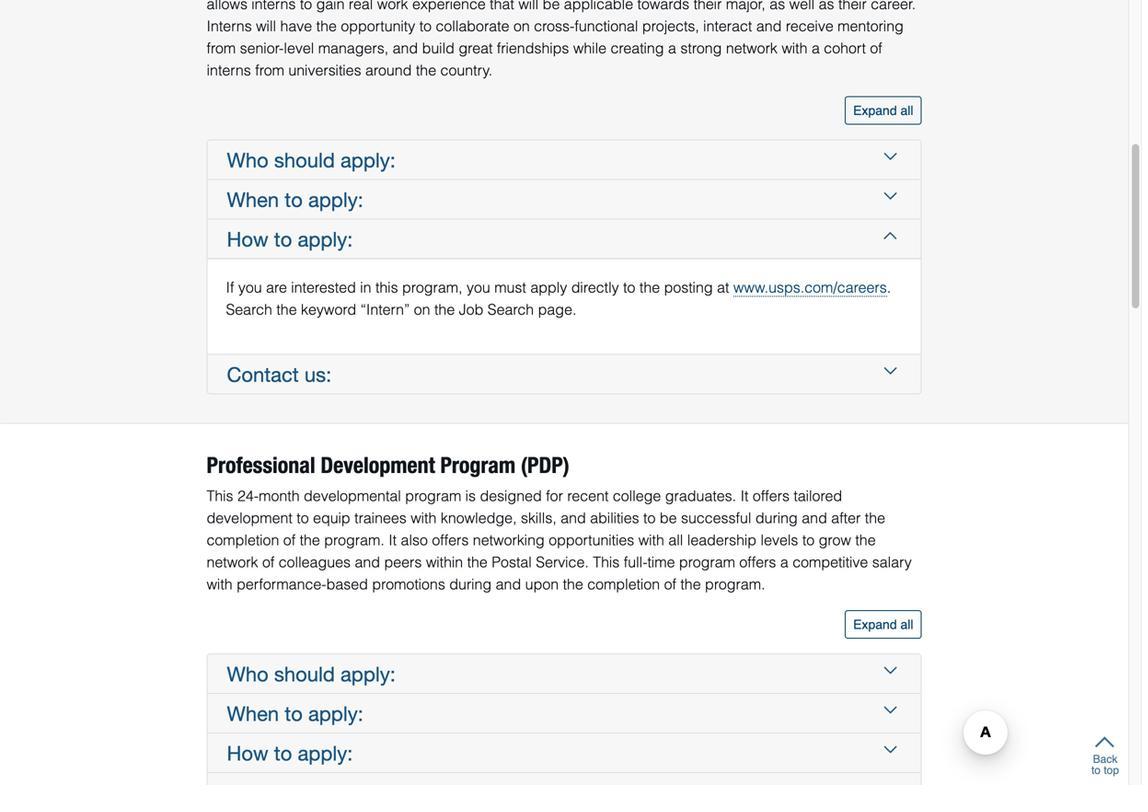 Task type: describe. For each thing, give the bounding box(es) containing it.
apply: for 2nd how to apply: dropdown button from the top
[[298, 742, 353, 765]]

1 how to apply: button from the top
[[226, 220, 903, 259]]

networking
[[473, 532, 545, 549]]

also
[[401, 532, 428, 549]]

should for who should apply: dropdown button related to second how to apply: dropdown button from the bottom
[[274, 148, 335, 172]]

www.usps.com/careers link
[[734, 279, 887, 297]]

professional
[[207, 452, 315, 479]]

at
[[717, 279, 730, 296]]

all inside professional development program (pdp) this 24-month developmental program is designed for recent college graduates. it offers tailored development to equip trainees with knowledge, skills, and abilities to be successful during and after the completion of the program. it also offers networking opportunities with all leadership levels to grow the network of colleagues and peers within the postal service. this full-time program offers a competitive salary with performance-based promotions during and upon the completion of the program.
[[669, 532, 684, 549]]

is
[[466, 488, 476, 505]]

2 vertical spatial offers
[[740, 554, 777, 571]]

salary
[[873, 554, 912, 571]]

apply: for when to apply: dropdown button for 2nd how to apply: dropdown button from the top
[[308, 702, 364, 726]]

be
[[660, 510, 677, 527]]

2 expand all button from the top
[[845, 611, 922, 639]]

when for 2nd how to apply: dropdown button from the top
[[227, 702, 279, 726]]

program,
[[402, 279, 463, 296]]

the up colleagues
[[300, 532, 320, 549]]

professional development program (pdp) this 24-month developmental program is designed for recent college graduates. it offers tailored development to equip trainees with knowledge, skills, and abilities to be successful during and after the completion of the program. it also offers networking opportunities with all leadership levels to grow the network of colleagues and peers within the postal service. this full-time program offers a competitive salary with performance-based promotions during and upon the completion of the program.
[[207, 452, 912, 593]]

program
[[441, 452, 516, 479]]

the right on
[[435, 301, 455, 318]]

peers
[[384, 554, 422, 571]]

page.
[[538, 301, 577, 318]]

apply: for when to apply: dropdown button associated with second how to apply: dropdown button from the bottom
[[308, 188, 364, 212]]

competitive
[[793, 554, 869, 571]]

directly
[[572, 279, 619, 296]]

1 horizontal spatial this
[[593, 554, 620, 571]]

if
[[226, 279, 234, 296]]

1 you from the left
[[238, 279, 262, 296]]

1 expand all button from the top
[[845, 96, 922, 125]]

1 vertical spatial completion
[[588, 576, 660, 593]]

graduates.
[[666, 488, 737, 505]]

performance-
[[237, 576, 327, 593]]

the down service.
[[563, 576, 584, 593]]

knowledge,
[[441, 510, 517, 527]]

the down after
[[856, 532, 876, 549]]

1 who from the top
[[227, 148, 269, 172]]

in
[[360, 279, 372, 296]]

how to apply: for 2nd how to apply: dropdown button from the top
[[227, 742, 353, 765]]

grow
[[819, 532, 852, 549]]

us:
[[305, 363, 332, 387]]

1 who should apply: from the top
[[227, 148, 396, 172]]

leadership
[[688, 532, 757, 549]]

1 expand from the top
[[854, 103, 897, 118]]

and down postal
[[496, 576, 521, 593]]

upon
[[525, 576, 559, 593]]

college
[[613, 488, 661, 505]]

apply: for who should apply: dropdown button associated with 2nd how to apply: dropdown button from the top
[[341, 663, 396, 686]]

how for 2nd how to apply: dropdown button from the top
[[227, 742, 269, 765]]

1 horizontal spatial program
[[679, 554, 736, 571]]

interested
[[291, 279, 356, 296]]

job
[[459, 301, 484, 318]]

tailored
[[794, 488, 843, 505]]

0 vertical spatial with
[[411, 510, 437, 527]]

1 horizontal spatial it
[[741, 488, 749, 505]]

when to apply: button for second how to apply: dropdown button from the bottom
[[226, 180, 903, 219]]

(pdp)
[[521, 452, 570, 479]]

1 vertical spatial of
[[262, 554, 275, 571]]

the right after
[[865, 510, 886, 527]]

top
[[1104, 764, 1120, 777]]

how for second how to apply: dropdown button from the bottom
[[227, 228, 269, 251]]

this
[[376, 279, 398, 296]]

designed
[[480, 488, 542, 505]]

1 horizontal spatial program.
[[705, 576, 766, 593]]

to inside back to top
[[1092, 764, 1101, 777]]

the down leadership
[[681, 576, 701, 593]]

the right within
[[467, 554, 488, 571]]

1 when to apply: from the top
[[227, 188, 364, 212]]

2 search from the left
[[488, 301, 534, 318]]

1 vertical spatial with
[[639, 532, 665, 549]]

1 search from the left
[[226, 301, 272, 318]]

abilities
[[590, 510, 640, 527]]

who should apply: button for second how to apply: dropdown button from the bottom
[[226, 141, 903, 179]]

based
[[327, 576, 368, 593]]

contact
[[227, 363, 299, 387]]

1 vertical spatial offers
[[432, 532, 469, 549]]



Task type: vqa. For each thing, say whether or not it's contained in the screenshot.
the leftmost physical
no



Task type: locate. For each thing, give the bounding box(es) containing it.
expand all for first expand all button from the bottom
[[854, 618, 914, 632]]

expand all button
[[845, 96, 922, 125], [845, 611, 922, 639]]

development
[[321, 452, 435, 479]]

1 vertical spatial who
[[227, 663, 269, 686]]

1 vertical spatial who should apply:
[[227, 663, 396, 686]]

2 you from the left
[[467, 279, 491, 296]]

all for second expand all button from the bottom of the page
[[901, 103, 914, 118]]

0 vertical spatial expand all
[[854, 103, 914, 118]]

2 vertical spatial of
[[664, 576, 677, 593]]

2 when to apply: from the top
[[227, 702, 364, 726]]

2 vertical spatial all
[[901, 618, 914, 632]]

search
[[226, 301, 272, 318], [488, 301, 534, 318]]

month
[[259, 488, 300, 505]]

0 horizontal spatial completion
[[207, 532, 279, 549]]

for
[[546, 488, 563, 505]]

search down must
[[488, 301, 534, 318]]

network
[[207, 554, 258, 571]]

it left also
[[389, 532, 397, 549]]

search down if
[[226, 301, 272, 318]]

skills,
[[521, 510, 557, 527]]

2 horizontal spatial of
[[664, 576, 677, 593]]

this
[[207, 488, 233, 505], [593, 554, 620, 571]]

postal
[[492, 554, 532, 571]]

to
[[285, 188, 303, 212], [274, 228, 292, 251], [623, 279, 636, 296], [297, 510, 309, 527], [644, 510, 656, 527], [803, 532, 815, 549], [285, 702, 303, 726], [274, 742, 292, 765], [1092, 764, 1101, 777]]

with
[[411, 510, 437, 527], [639, 532, 665, 549], [207, 576, 233, 593]]

completion
[[207, 532, 279, 549], [588, 576, 660, 593]]

contact us: button
[[226, 355, 903, 394]]

and down tailored
[[802, 510, 828, 527]]

and up based
[[355, 554, 380, 571]]

0 horizontal spatial with
[[207, 576, 233, 593]]

. search the keyword "intern" on the job search page.
[[226, 279, 892, 318]]

.
[[887, 279, 892, 296]]

program down leadership
[[679, 554, 736, 571]]

when to apply: button
[[226, 180, 903, 219], [226, 694, 903, 733]]

0 horizontal spatial program
[[405, 488, 462, 505]]

0 vertical spatial expand
[[854, 103, 897, 118]]

development
[[207, 510, 293, 527]]

during up levels
[[756, 510, 798, 527]]

0 horizontal spatial it
[[389, 532, 397, 549]]

2 how from the top
[[227, 742, 269, 765]]

within
[[426, 554, 463, 571]]

promotions
[[372, 576, 446, 593]]

you
[[238, 279, 262, 296], [467, 279, 491, 296]]

contact us:
[[227, 363, 332, 387]]

1 when from the top
[[227, 188, 279, 212]]

0 horizontal spatial search
[[226, 301, 272, 318]]

on
[[414, 301, 431, 318]]

0 vertical spatial who should apply:
[[227, 148, 396, 172]]

of up colleagues
[[283, 532, 296, 549]]

a
[[781, 554, 789, 571]]

2 horizontal spatial with
[[639, 532, 665, 549]]

1 vertical spatial when to apply:
[[227, 702, 364, 726]]

0 vertical spatial who
[[227, 148, 269, 172]]

2 when to apply: button from the top
[[226, 694, 903, 733]]

0 vertical spatial program
[[405, 488, 462, 505]]

apply: for second how to apply: dropdown button from the bottom
[[298, 228, 353, 251]]

1 who should apply: button from the top
[[226, 141, 903, 179]]

1 horizontal spatial you
[[467, 279, 491, 296]]

0 vertical spatial when to apply: button
[[226, 180, 903, 219]]

0 horizontal spatial of
[[262, 554, 275, 571]]

must
[[495, 279, 527, 296]]

1 vertical spatial it
[[389, 532, 397, 549]]

when to apply:
[[227, 188, 364, 212], [227, 702, 364, 726]]

how
[[227, 228, 269, 251], [227, 742, 269, 765]]

the down are in the top of the page
[[277, 301, 297, 318]]

during
[[756, 510, 798, 527], [450, 576, 492, 593]]

developmental
[[304, 488, 401, 505]]

1 vertical spatial expand all button
[[845, 611, 922, 639]]

0 vertical spatial of
[[283, 532, 296, 549]]

0 vertical spatial during
[[756, 510, 798, 527]]

after
[[832, 510, 861, 527]]

1 vertical spatial when
[[227, 702, 279, 726]]

0 vertical spatial offers
[[753, 488, 790, 505]]

1 vertical spatial how to apply: button
[[226, 734, 903, 773]]

completion down full-
[[588, 576, 660, 593]]

posting
[[664, 279, 713, 296]]

0 horizontal spatial you
[[238, 279, 262, 296]]

if you are interested in this program, you must apply directly to the posting at www.usps.com/careers
[[226, 279, 887, 296]]

1 horizontal spatial during
[[756, 510, 798, 527]]

program. down equip
[[324, 532, 385, 549]]

levels
[[761, 532, 799, 549]]

2 vertical spatial with
[[207, 576, 233, 593]]

program
[[405, 488, 462, 505], [679, 554, 736, 571]]

equip
[[313, 510, 351, 527]]

0 horizontal spatial program.
[[324, 532, 385, 549]]

1 vertical spatial during
[[450, 576, 492, 593]]

1 vertical spatial expand all
[[854, 618, 914, 632]]

who should apply: button for 2nd how to apply: dropdown button from the top
[[226, 655, 903, 694]]

it up successful
[[741, 488, 749, 505]]

the
[[640, 279, 660, 296], [277, 301, 297, 318], [435, 301, 455, 318], [865, 510, 886, 527], [300, 532, 320, 549], [856, 532, 876, 549], [467, 554, 488, 571], [563, 576, 584, 593], [681, 576, 701, 593]]

should for who should apply: dropdown button associated with 2nd how to apply: dropdown button from the top
[[274, 663, 335, 686]]

program left is on the left bottom
[[405, 488, 462, 505]]

how to apply: button
[[226, 220, 903, 259], [226, 734, 903, 773]]

offers up within
[[432, 532, 469, 549]]

expand all
[[854, 103, 914, 118], [854, 618, 914, 632]]

0 vertical spatial all
[[901, 103, 914, 118]]

2 how to apply: button from the top
[[226, 734, 903, 773]]

expand all for second expand all button from the bottom of the page
[[854, 103, 914, 118]]

it
[[741, 488, 749, 505], [389, 532, 397, 549]]

with up time
[[639, 532, 665, 549]]

when
[[227, 188, 279, 212], [227, 702, 279, 726]]

how to apply:
[[227, 228, 353, 251], [227, 742, 353, 765]]

should
[[274, 148, 335, 172], [274, 663, 335, 686]]

and down "recent"
[[561, 510, 586, 527]]

the left posting
[[640, 279, 660, 296]]

0 vertical spatial how to apply:
[[227, 228, 353, 251]]

you right if
[[238, 279, 262, 296]]

1 should from the top
[[274, 148, 335, 172]]

24-
[[238, 488, 259, 505]]

2 who should apply: button from the top
[[226, 655, 903, 694]]

1 expand all from the top
[[854, 103, 914, 118]]

this left 24-
[[207, 488, 233, 505]]

apply:
[[341, 148, 396, 172], [308, 188, 364, 212], [298, 228, 353, 251], [341, 663, 396, 686], [308, 702, 364, 726], [298, 742, 353, 765]]

and
[[561, 510, 586, 527], [802, 510, 828, 527], [355, 554, 380, 571], [496, 576, 521, 593]]

of up performance-
[[262, 554, 275, 571]]

back to top
[[1092, 753, 1120, 777]]

of
[[283, 532, 296, 549], [262, 554, 275, 571], [664, 576, 677, 593]]

1 vertical spatial program
[[679, 554, 736, 571]]

0 vertical spatial program.
[[324, 532, 385, 549]]

all
[[901, 103, 914, 118], [669, 532, 684, 549], [901, 618, 914, 632]]

2 expand all from the top
[[854, 618, 914, 632]]

offers
[[753, 488, 790, 505], [432, 532, 469, 549], [740, 554, 777, 571]]

"intern"
[[361, 301, 410, 318]]

who should apply: button
[[226, 141, 903, 179], [226, 655, 903, 694]]

colleagues
[[279, 554, 351, 571]]

time
[[648, 554, 675, 571]]

with down network
[[207, 576, 233, 593]]

0 vertical spatial completion
[[207, 532, 279, 549]]

recent
[[568, 488, 609, 505]]

program.
[[324, 532, 385, 549], [705, 576, 766, 593]]

1 when to apply: button from the top
[[226, 180, 903, 219]]

1 horizontal spatial completion
[[588, 576, 660, 593]]

who
[[227, 148, 269, 172], [227, 663, 269, 686]]

you up job
[[467, 279, 491, 296]]

www.usps.com/careers
[[734, 279, 887, 296]]

1 vertical spatial how to apply:
[[227, 742, 353, 765]]

0 vertical spatial it
[[741, 488, 749, 505]]

this down opportunities
[[593, 554, 620, 571]]

0 vertical spatial should
[[274, 148, 335, 172]]

1 vertical spatial who should apply: button
[[226, 655, 903, 694]]

1 how from the top
[[227, 228, 269, 251]]

1 horizontal spatial search
[[488, 301, 534, 318]]

back
[[1094, 753, 1118, 766]]

1 how to apply: from the top
[[227, 228, 353, 251]]

1 vertical spatial all
[[669, 532, 684, 549]]

1 vertical spatial should
[[274, 663, 335, 686]]

when for second how to apply: dropdown button from the bottom
[[227, 188, 279, 212]]

how to apply: for second how to apply: dropdown button from the bottom
[[227, 228, 353, 251]]

2 who should apply: from the top
[[227, 663, 396, 686]]

0 vertical spatial how to apply: button
[[226, 220, 903, 259]]

0 horizontal spatial during
[[450, 576, 492, 593]]

0 vertical spatial when
[[227, 188, 279, 212]]

0 vertical spatial this
[[207, 488, 233, 505]]

apply
[[531, 279, 568, 296]]

all for first expand all button from the bottom
[[901, 618, 914, 632]]

with up also
[[411, 510, 437, 527]]

1 vertical spatial how
[[227, 742, 269, 765]]

0 horizontal spatial this
[[207, 488, 233, 505]]

successful
[[681, 510, 752, 527]]

service.
[[536, 554, 589, 571]]

program. down leadership
[[705, 576, 766, 593]]

of down time
[[664, 576, 677, 593]]

0 vertical spatial who should apply: button
[[226, 141, 903, 179]]

apply: for who should apply: dropdown button related to second how to apply: dropdown button from the bottom
[[341, 148, 396, 172]]

0 vertical spatial how
[[227, 228, 269, 251]]

0 vertical spatial when to apply:
[[227, 188, 364, 212]]

who should apply:
[[227, 148, 396, 172], [227, 663, 396, 686]]

1 vertical spatial expand
[[854, 618, 897, 632]]

2 expand from the top
[[854, 618, 897, 632]]

during down within
[[450, 576, 492, 593]]

expand
[[854, 103, 897, 118], [854, 618, 897, 632]]

2 how to apply: from the top
[[227, 742, 353, 765]]

are
[[266, 279, 287, 296]]

trainees
[[355, 510, 407, 527]]

1 vertical spatial this
[[593, 554, 620, 571]]

2 who from the top
[[227, 663, 269, 686]]

2 when from the top
[[227, 702, 279, 726]]

0 vertical spatial expand all button
[[845, 96, 922, 125]]

1 vertical spatial when to apply: button
[[226, 694, 903, 733]]

1 vertical spatial program.
[[705, 576, 766, 593]]

1 horizontal spatial of
[[283, 532, 296, 549]]

1 horizontal spatial with
[[411, 510, 437, 527]]

full-
[[624, 554, 648, 571]]

2 should from the top
[[274, 663, 335, 686]]

when to apply: button for 2nd how to apply: dropdown button from the top
[[226, 694, 903, 733]]

completion down the development
[[207, 532, 279, 549]]

keyword
[[301, 301, 357, 318]]

opportunities
[[549, 532, 635, 549]]

offers left a
[[740, 554, 777, 571]]

offers up levels
[[753, 488, 790, 505]]



